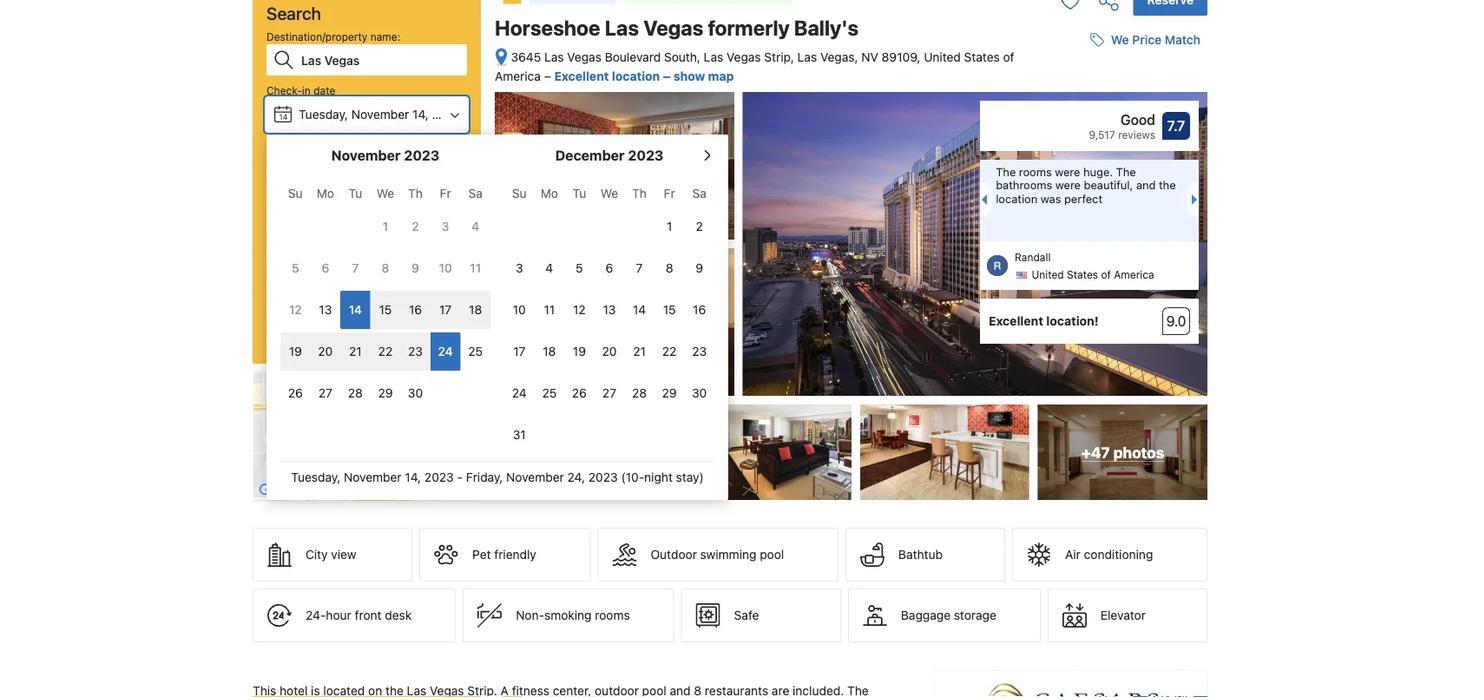 Task type: vqa. For each thing, say whether or not it's contained in the screenshot.
Check-in date in the top of the page
yes



Task type: locate. For each thing, give the bounding box(es) containing it.
13 down traveling
[[319, 303, 332, 317]]

22 cell
[[371, 329, 401, 371]]

mo down december
[[541, 186, 558, 201]]

30 right 29 checkbox
[[408, 386, 423, 400]]

0 horizontal spatial we
[[377, 186, 394, 201]]

12 inside checkbox
[[289, 303, 302, 317]]

the up bathrooms
[[996, 165, 1016, 178]]

3 right room
[[442, 219, 449, 234]]

13 inside "checkbox"
[[319, 303, 332, 317]]

0 vertical spatial united
[[924, 50, 961, 64]]

2 6 from the left
[[606, 261, 613, 275]]

tu up 2 adults · 0 children · 1 room
[[349, 186, 362, 201]]

1 horizontal spatial grid
[[505, 176, 715, 454]]

2 22 from the left
[[662, 344, 677, 359]]

16 right the 15 december 2023 'checkbox'
[[693, 303, 706, 317]]

4 right 3 december 2023 option
[[546, 261, 553, 275]]

11 inside checkbox
[[544, 303, 555, 317]]

30
[[408, 386, 423, 400], [692, 386, 707, 400]]

1 30 from the left
[[408, 386, 423, 400]]

1 6 from the left
[[322, 261, 329, 275]]

1 horizontal spatial fr
[[664, 186, 675, 201]]

date
[[314, 84, 335, 96], [321, 136, 343, 148]]

20 December 2023 checkbox
[[595, 333, 625, 371]]

tuesday, down in
[[299, 107, 348, 122]]

1 23 from the left
[[408, 344, 423, 359]]

1 horizontal spatial 11
[[544, 303, 555, 317]]

we down friday, november 24, 2023
[[377, 186, 394, 201]]

0 vertical spatial 18
[[469, 303, 482, 317]]

2 9 from the left
[[696, 261, 703, 275]]

0 vertical spatial 24,
[[400, 159, 418, 174]]

2 horizontal spatial 24
[[512, 386, 527, 400]]

16 inside option
[[409, 303, 422, 317]]

8 right the "7 december 2023" option
[[666, 261, 673, 275]]

1 horizontal spatial 5
[[576, 261, 583, 275]]

2 30 from the left
[[692, 386, 707, 400]]

19 right 18 option
[[573, 344, 586, 359]]

mo
[[317, 186, 334, 201], [541, 186, 558, 201]]

date right out
[[321, 136, 343, 148]]

1 vertical spatial rooms
[[595, 608, 630, 623]]

Where are you going? field
[[294, 44, 467, 76]]

17 November 2023 checkbox
[[431, 291, 461, 329]]

we price match
[[1111, 33, 1201, 47]]

13 for 13 december 2023 checkbox
[[603, 303, 616, 317]]

0 horizontal spatial 29
[[378, 386, 393, 400]]

0 horizontal spatial states
[[964, 50, 1000, 64]]

·
[[322, 218, 326, 233], [388, 218, 392, 233]]

apartments
[[360, 254, 416, 267]]

united inside 3645 las vegas boulevard south, las vegas strip, las vegas, nv 89109, united states of america
[[924, 50, 961, 64]]

1 horizontal spatial 14
[[349, 303, 362, 317]]

1 vertical spatial 4
[[546, 261, 553, 275]]

0 horizontal spatial 7
[[352, 261, 359, 275]]

1 horizontal spatial th
[[632, 186, 647, 201]]

vegas
[[644, 16, 704, 40], [567, 50, 602, 64], [727, 50, 761, 64]]

14 down for
[[349, 303, 362, 317]]

7 inside option
[[636, 261, 643, 275]]

20 right 19 november 2023 'option'
[[318, 344, 333, 359]]

grid for december
[[505, 176, 715, 454]]

1 29 from the left
[[378, 386, 393, 400]]

27 right 26 checkbox
[[603, 386, 617, 400]]

19 November 2023 checkbox
[[280, 333, 311, 371]]

1 horizontal spatial mo
[[541, 186, 558, 201]]

show
[[674, 69, 705, 83]]

2 th from the left
[[632, 186, 647, 201]]

huge.
[[1084, 165, 1113, 178]]

0 vertical spatial 4
[[472, 219, 479, 234]]

5 November 2023 checkbox
[[280, 249, 311, 287]]

22 inside cell
[[378, 344, 393, 359]]

0 horizontal spatial the
[[996, 165, 1016, 178]]

28
[[348, 386, 363, 400], [632, 386, 647, 400]]

9 right 8 december 2023 option
[[696, 261, 703, 275]]

29 right 28 checkbox on the bottom left of page
[[378, 386, 393, 400]]

3 for 3 december 2023 option
[[516, 261, 523, 275]]

26 inside checkbox
[[572, 386, 587, 400]]

1 22 from the left
[[378, 344, 393, 359]]

air
[[1066, 548, 1081, 562]]

3 for the 3 november 2023 checkbox at the top left of page
[[442, 219, 449, 234]]

1 5 from the left
[[292, 261, 299, 275]]

6 November 2023 checkbox
[[311, 249, 341, 287]]

valign  initial image
[[502, 0, 523, 5]]

pet friendly button
[[420, 528, 591, 582]]

fr for november 2023
[[440, 186, 451, 201]]

0 horizontal spatial 4
[[472, 219, 479, 234]]

27 right 26 "checkbox" in the bottom left of the page
[[319, 386, 333, 400]]

0 horizontal spatial sa
[[469, 186, 483, 201]]

23 cell
[[401, 329, 431, 371]]

2 23 from the left
[[692, 344, 707, 359]]

27 for 27 december 2023 option
[[603, 386, 617, 400]]

27 inside option
[[603, 386, 617, 400]]

24 inside cell
[[438, 344, 453, 359]]

2 26 from the left
[[572, 386, 587, 400]]

vegas down formerly
[[727, 50, 761, 64]]

2 inside button
[[274, 218, 282, 233]]

adults
[[285, 218, 319, 233]]

16 inside option
[[693, 303, 706, 317]]

1 horizontal spatial 18
[[543, 344, 556, 359]]

28 December 2023 checkbox
[[625, 374, 655, 412]]

las
[[605, 16, 639, 40], [544, 50, 564, 64], [704, 50, 724, 64], [798, 50, 817, 64]]

0 horizontal spatial mo
[[317, 186, 334, 201]]

29
[[378, 386, 393, 400], [662, 386, 677, 400]]

20 for 20 november 2023 option
[[318, 344, 333, 359]]

1 vertical spatial location
[[996, 192, 1038, 205]]

america
[[495, 69, 541, 83], [1114, 269, 1155, 281]]

18 inside option
[[543, 344, 556, 359]]

1 horizontal spatial 10
[[513, 303, 526, 317]]

8 up work
[[382, 261, 389, 275]]

2 12 from the left
[[573, 303, 586, 317]]

conditioning
[[1084, 548, 1153, 562]]

89109,
[[882, 50, 921, 64]]

19
[[289, 344, 302, 359], [573, 344, 586, 359]]

9
[[412, 261, 419, 275], [696, 261, 703, 275]]

2 inside checkbox
[[696, 219, 703, 234]]

24 November 2023 checkbox
[[431, 333, 461, 371]]

night
[[283, 188, 308, 201], [644, 470, 673, 485]]

19 inside 19 november 2023 'option'
[[289, 344, 302, 359]]

27 for '27' checkbox
[[319, 386, 333, 400]]

0 horizontal spatial 6
[[322, 261, 329, 275]]

5 up i'm
[[292, 261, 299, 275]]

and
[[1137, 179, 1156, 192]]

13 November 2023 checkbox
[[311, 291, 341, 329]]

united right 89109,
[[924, 50, 961, 64]]

12 December 2023 checkbox
[[565, 291, 595, 329]]

16 November 2023 checkbox
[[401, 291, 431, 329]]

1 horizontal spatial we
[[601, 186, 619, 201]]

2 horizontal spatial 14
[[633, 303, 646, 317]]

1 21 from the left
[[349, 344, 362, 359]]

perfect
[[1065, 192, 1103, 205]]

0 horizontal spatial 24,
[[400, 159, 418, 174]]

20 November 2023 checkbox
[[311, 333, 341, 371]]

23
[[408, 344, 423, 359], [692, 344, 707, 359]]

13 left 14 checkbox
[[603, 303, 616, 317]]

1 vertical spatial check-
[[267, 136, 302, 148]]

20 right 19 december 2023 option
[[602, 344, 617, 359]]

night left stay
[[283, 188, 308, 201]]

1 9 from the left
[[412, 261, 419, 275]]

las right "3645"
[[544, 50, 564, 64]]

was
[[1041, 192, 1061, 205]]

0 horizontal spatial 11
[[470, 261, 481, 275]]

21 inside cell
[[349, 344, 362, 359]]

1 horizontal spatial tu
[[573, 186, 586, 201]]

2 for 2 checkbox
[[696, 219, 703, 234]]

1 horizontal spatial 25
[[542, 386, 557, 400]]

17 for '17' option
[[439, 303, 452, 317]]

1 grid from the left
[[280, 176, 491, 412]]

7 for the "7 december 2023" option
[[636, 261, 643, 275]]

0 horizontal spatial 23
[[408, 344, 423, 359]]

states right 89109,
[[964, 50, 1000, 64]]

friday,
[[299, 159, 336, 174], [466, 470, 503, 485]]

mo up 0
[[317, 186, 334, 201]]

stay)
[[676, 470, 704, 485]]

0 horizontal spatial vegas
[[567, 50, 602, 64]]

november for tuesday, november 14, 2023
[[351, 107, 409, 122]]

states
[[964, 50, 1000, 64], [1067, 269, 1099, 281]]

0 vertical spatial 14,
[[413, 107, 429, 122]]

we inside dropdown button
[[1111, 33, 1129, 47]]

1 horizontal spatial 29
[[662, 386, 677, 400]]

0 horizontal spatial 30
[[408, 386, 423, 400]]

18 November 2023 checkbox
[[461, 291, 491, 329]]

tu
[[349, 186, 362, 201], [573, 186, 586, 201]]

2 19 from the left
[[573, 344, 586, 359]]

24 for the 24 checkbox
[[438, 344, 453, 359]]

search
[[267, 3, 321, 23], [345, 314, 389, 330]]

· left 0
[[322, 218, 326, 233]]

date right in
[[314, 84, 335, 96]]

united down randall
[[1032, 269, 1064, 281]]

1 horizontal spatial 8
[[666, 261, 673, 275]]

nv
[[862, 50, 879, 64]]

city view
[[306, 548, 357, 562]]

elevator button
[[1048, 589, 1208, 643]]

0 vertical spatial 3
[[442, 219, 449, 234]]

1 horizontal spatial 9
[[696, 261, 703, 275]]

click to open map view image
[[495, 48, 508, 68]]

6 inside option
[[322, 261, 329, 275]]

air conditioning button
[[1013, 528, 1208, 582]]

2 su from the left
[[512, 186, 527, 201]]

3 December 2023 checkbox
[[505, 249, 535, 287]]

th for december
[[632, 186, 647, 201]]

rooms inside button
[[595, 608, 630, 623]]

2 8 from the left
[[666, 261, 673, 275]]

0 horizontal spatial map
[[381, 445, 406, 459]]

21 for 21 november 2023 option
[[349, 344, 362, 359]]

2 16 from the left
[[693, 303, 706, 317]]

outdoor swimming pool
[[651, 548, 784, 562]]

0 horizontal spatial 5
[[292, 261, 299, 275]]

check- up 10-
[[267, 136, 302, 148]]

12 right 11 checkbox
[[573, 303, 586, 317]]

21 left '22 december 2023' checkbox on the left of the page
[[633, 344, 646, 359]]

1 horizontal spatial 24,
[[568, 470, 585, 485]]

1 horizontal spatial 1
[[395, 218, 401, 233]]

6 inside checkbox
[[606, 261, 613, 275]]

1 horizontal spatial rooms
[[1019, 165, 1052, 178]]

23 inside option
[[408, 344, 423, 359]]

0 vertical spatial rooms
[[1019, 165, 1052, 178]]

november for tuesday, november 14, 2023 - friday, november 24, 2023 (10-night stay)
[[344, 470, 402, 485]]

0 vertical spatial 11
[[470, 261, 481, 275]]

12 inside option
[[573, 303, 586, 317]]

16 cell
[[401, 287, 431, 329]]

1 vertical spatial america
[[1114, 269, 1155, 281]]

1 horizontal spatial 24
[[438, 344, 453, 359]]

2 November 2023 checkbox
[[401, 208, 431, 246]]

15 down work
[[379, 303, 392, 317]]

9 for 9 december 2023 checkbox
[[696, 261, 703, 275]]

air conditioning
[[1066, 548, 1153, 562]]

0 horizontal spatial 15
[[379, 303, 392, 317]]

14, up november 2023
[[413, 107, 429, 122]]

30 right 29 december 2023 option
[[692, 386, 707, 400]]

tuesday, down show
[[291, 470, 341, 485]]

17 cell
[[431, 287, 461, 329]]

–
[[544, 69, 551, 83], [663, 69, 671, 83]]

0 horizontal spatial grid
[[280, 176, 491, 412]]

22 right 21 november 2023 option
[[378, 344, 393, 359]]

24-hour front desk
[[306, 608, 412, 623]]

1 mo from the left
[[317, 186, 334, 201]]

14 right 13 december 2023 checkbox
[[633, 303, 646, 317]]

sa up 2 checkbox
[[693, 186, 707, 201]]

12
[[289, 303, 302, 317], [573, 303, 586, 317]]

25 inside checkbox
[[468, 344, 483, 359]]

check- for in
[[267, 84, 302, 96]]

3 left 4 december 2023 checkbox
[[516, 261, 523, 275]]

1 – from the left
[[544, 69, 551, 83]]

desk
[[385, 608, 412, 623]]

4 November 2023 checkbox
[[461, 208, 491, 246]]

29 inside 29 december 2023 option
[[662, 386, 677, 400]]

outdoor
[[651, 548, 697, 562]]

2 December 2023 checkbox
[[685, 208, 715, 246]]

fr
[[440, 186, 451, 201], [664, 186, 675, 201]]

2 5 from the left
[[576, 261, 583, 275]]

1 vertical spatial 18
[[543, 344, 556, 359]]

17 left 18 option
[[513, 344, 526, 359]]

24 right 23 november 2023 option
[[438, 344, 453, 359]]

1 horizontal spatial the
[[1116, 165, 1136, 178]]

2 the from the left
[[1116, 165, 1136, 178]]

0 horizontal spatial 13
[[319, 303, 332, 317]]

0 horizontal spatial 16
[[409, 303, 422, 317]]

location down boulevard
[[612, 69, 660, 83]]

tuesday, for tuesday, november 14, 2023 - friday, november 24, 2023 (10-night stay)
[[291, 470, 341, 485]]

destination/property name:
[[267, 30, 401, 43]]

0 vertical spatial excellent
[[554, 69, 609, 83]]

su for november
[[288, 186, 303, 201]]

25 left 26 checkbox
[[542, 386, 557, 400]]

17 inside cell
[[439, 303, 452, 317]]

the up beautiful,
[[1116, 165, 1136, 178]]

2 check- from the top
[[267, 136, 302, 148]]

hour
[[326, 608, 352, 623]]

0 vertical spatial search
[[267, 3, 321, 23]]

vegas down horseshoe
[[567, 50, 602, 64]]

1 7 from the left
[[352, 261, 359, 275]]

1 horizontal spatial 15
[[663, 303, 676, 317]]

14, for tuesday, november 14, 2023
[[413, 107, 429, 122]]

4 inside 4 option
[[472, 219, 479, 234]]

10 left 11 checkbox
[[513, 303, 526, 317]]

2 vertical spatial 24
[[512, 386, 527, 400]]

12 down i'm
[[289, 303, 302, 317]]

the
[[996, 165, 1016, 178], [1116, 165, 1136, 178]]

0 horizontal spatial –
[[544, 69, 551, 83]]

check- up check-out date
[[267, 84, 302, 96]]

29 inside 29 checkbox
[[378, 386, 393, 400]]

1 27 from the left
[[319, 386, 333, 400]]

20
[[318, 344, 333, 359], [602, 344, 617, 359]]

location
[[612, 69, 660, 83], [996, 192, 1038, 205]]

6 up traveling
[[322, 261, 329, 275]]

1 8 from the left
[[382, 261, 389, 275]]

su up 3 december 2023 option
[[512, 186, 527, 201]]

27 inside checkbox
[[319, 386, 333, 400]]

23 right '22 december 2023' checkbox on the left of the page
[[692, 344, 707, 359]]

15 inside option
[[379, 303, 392, 317]]

1 horizontal spatial excellent
[[989, 314, 1044, 328]]

0 horizontal spatial 2
[[274, 218, 282, 233]]

10 right 9 november 2023 option
[[439, 261, 452, 275]]

rooms right smoking
[[595, 608, 630, 623]]

tu down december
[[573, 186, 586, 201]]

1 vertical spatial united
[[1032, 269, 1064, 281]]

1 vertical spatial friday,
[[466, 470, 503, 485]]

0 horizontal spatial fr
[[440, 186, 451, 201]]

2 left "adults"
[[274, 218, 282, 233]]

1 horizontal spatial 19
[[573, 344, 586, 359]]

9 right 8 november 2023 option
[[412, 261, 419, 275]]

31 December 2023 checkbox
[[505, 416, 535, 454]]

18 inside 'checkbox'
[[469, 303, 482, 317]]

rooms inside the rooms were huge. the bathrooms were beautiful, and the location was perfect
[[1019, 165, 1052, 178]]

3
[[442, 219, 449, 234], [516, 261, 523, 275]]

2 right "1 december 2023" checkbox
[[696, 219, 703, 234]]

7 right 6 december 2023 checkbox
[[636, 261, 643, 275]]

(10-
[[621, 470, 644, 485]]

1 tu from the left
[[349, 186, 362, 201]]

14 inside checkbox
[[633, 303, 646, 317]]

24 up 10-
[[279, 164, 288, 173]]

3 inside checkbox
[[442, 219, 449, 234]]

14 inside option
[[349, 303, 362, 317]]

0 horizontal spatial friday,
[[299, 159, 336, 174]]

2 29 from the left
[[662, 386, 677, 400]]

we down december 2023
[[601, 186, 619, 201]]

2 fr from the left
[[664, 186, 675, 201]]

2 sa from the left
[[693, 186, 707, 201]]

18 right 17 december 2023 option
[[543, 344, 556, 359]]

friday, down out
[[299, 159, 336, 174]]

25 inside option
[[542, 386, 557, 400]]

9 inside checkbox
[[696, 261, 703, 275]]

11 inside checkbox
[[470, 261, 481, 275]]

23 left the 24 checkbox
[[408, 344, 423, 359]]

1 26 from the left
[[288, 386, 303, 400]]

0 horizontal spatial tu
[[349, 186, 362, 201]]

2 28 from the left
[[632, 386, 647, 400]]

1 horizontal spatial america
[[1114, 269, 1155, 281]]

0 horizontal spatial 3
[[442, 219, 449, 234]]

8 December 2023 checkbox
[[655, 249, 685, 287]]

2 7 from the left
[[636, 261, 643, 275]]

1 19 from the left
[[289, 344, 302, 359]]

out
[[302, 136, 318, 148]]

4 inside 4 december 2023 checkbox
[[546, 261, 553, 275]]

1 horizontal spatial 13
[[603, 303, 616, 317]]

1 28 from the left
[[348, 386, 363, 400]]

26 inside "checkbox"
[[288, 386, 303, 400]]

rooms up bathrooms
[[1019, 165, 1052, 178]]

swimming
[[700, 548, 757, 562]]

5 inside "checkbox"
[[292, 261, 299, 275]]

map right on
[[381, 445, 406, 459]]

th down december 2023
[[632, 186, 647, 201]]

22 right 21 option
[[662, 344, 677, 359]]

2 20 from the left
[[602, 344, 617, 359]]

date for check-in date
[[314, 84, 335, 96]]

7 November 2023 checkbox
[[341, 249, 371, 287]]

map right "show"
[[708, 69, 734, 83]]

su right 10-
[[288, 186, 303, 201]]

1 horizontal spatial states
[[1067, 269, 1099, 281]]

1 vertical spatial map
[[381, 445, 406, 459]]

1 November 2023 checkbox
[[371, 208, 401, 246]]

friday, right -
[[466, 470, 503, 485]]

tu for november 2023
[[349, 186, 362, 201]]

7 inside checkbox
[[352, 261, 359, 275]]

29 right 28 december 2023 checkbox
[[662, 386, 677, 400]]

1 horizontal spatial su
[[512, 186, 527, 201]]

0 horizontal spatial night
[[283, 188, 308, 201]]

mo for december
[[541, 186, 558, 201]]

we
[[1111, 33, 1129, 47], [377, 186, 394, 201], [601, 186, 619, 201]]

0 horizontal spatial 28
[[348, 386, 363, 400]]

0 horizontal spatial ·
[[322, 218, 326, 233]]

23 for 23 december 2023 option
[[692, 344, 707, 359]]

21 left 22 checkbox
[[349, 344, 362, 359]]

excellent left location!
[[989, 314, 1044, 328]]

8
[[382, 261, 389, 275], [666, 261, 673, 275]]

1 horizontal spatial 20
[[602, 344, 617, 359]]

20 inside cell
[[318, 344, 333, 359]]

4 for 4 december 2023 checkbox
[[546, 261, 553, 275]]

2 13 from the left
[[603, 303, 616, 317]]

4 for 4 option
[[472, 219, 479, 234]]

tuesday,
[[299, 107, 348, 122], [291, 470, 341, 485]]

1 su from the left
[[288, 186, 303, 201]]

16 for 16 option
[[409, 303, 422, 317]]

night left stay)
[[644, 470, 673, 485]]

1 horizontal spatial of
[[1101, 269, 1111, 281]]

sa
[[469, 186, 483, 201], [693, 186, 707, 201]]

3645 las vegas boulevard south, las vegas strip, las vegas, nv 89109, united states of america
[[495, 50, 1015, 83]]

price
[[1133, 33, 1162, 47]]

15 inside 'checkbox'
[[663, 303, 676, 317]]

2 mo from the left
[[541, 186, 558, 201]]

24, left (10-
[[568, 470, 585, 485]]

2 horizontal spatial we
[[1111, 33, 1129, 47]]

29 November 2023 checkbox
[[371, 374, 401, 412]]

16 for 16 december 2023 option
[[693, 303, 706, 317]]

14, left -
[[405, 470, 421, 485]]

6 for 6 november 2023 option
[[322, 261, 329, 275]]

0 horizontal spatial th
[[408, 186, 423, 201]]

of inside 3645 las vegas boulevard south, las vegas strip, las vegas, nv 89109, united states of america
[[1003, 50, 1015, 64]]

5 right 4 december 2023 checkbox
[[576, 261, 583, 275]]

th
[[408, 186, 423, 201], [632, 186, 647, 201]]

storage
[[954, 608, 997, 623]]

1 horizontal spatial 17
[[513, 344, 526, 359]]

22 November 2023 checkbox
[[371, 333, 401, 371]]

26
[[288, 386, 303, 400], [572, 386, 587, 400]]

8 inside option
[[666, 261, 673, 275]]

23 inside option
[[692, 344, 707, 359]]

26 left '27' checkbox
[[288, 386, 303, 400]]

4
[[472, 219, 479, 234], [546, 261, 553, 275]]

9 inside option
[[412, 261, 419, 275]]

2 inside checkbox
[[412, 219, 419, 234]]

1 20 from the left
[[318, 344, 333, 359]]

1 · from the left
[[322, 218, 326, 233]]

24 December 2023 checkbox
[[505, 374, 535, 412]]

location down bathrooms
[[996, 192, 1038, 205]]

su for december
[[512, 186, 527, 201]]

1 15 from the left
[[379, 303, 392, 317]]

24 left 25 option
[[512, 386, 527, 400]]

26 right 25 option
[[572, 386, 587, 400]]

5 inside checkbox
[[576, 261, 583, 275]]

homes
[[314, 254, 346, 267]]

14 down check-in date
[[279, 112, 288, 121]]

11
[[470, 261, 481, 275], [544, 303, 555, 317]]

2 horizontal spatial 1
[[667, 219, 672, 234]]

were up perfect
[[1056, 179, 1081, 192]]

1 horizontal spatial united
[[1032, 269, 1064, 281]]

0 horizontal spatial 17
[[439, 303, 452, 317]]

6
[[322, 261, 329, 275], [606, 261, 613, 275]]

location!
[[1047, 314, 1099, 328]]

grid
[[280, 176, 491, 412], [505, 176, 715, 454]]

0 horizontal spatial 8
[[382, 261, 389, 275]]

0 horizontal spatial su
[[288, 186, 303, 201]]

1 sa from the left
[[469, 186, 483, 201]]

0 vertical spatial of
[[1003, 50, 1015, 64]]

vegas up south,
[[644, 16, 704, 40]]

were left huge.
[[1055, 165, 1081, 178]]

november for friday, november 24, 2023
[[339, 159, 397, 174]]

– left "show"
[[663, 69, 671, 83]]

las right 'strip,'
[[798, 50, 817, 64]]

2 27 from the left
[[603, 386, 617, 400]]

25 right the 24 checkbox
[[468, 344, 483, 359]]

sa up 4 option
[[469, 186, 483, 201]]

0 horizontal spatial 26
[[288, 386, 303, 400]]

10 December 2023 checkbox
[[505, 291, 535, 329]]

21 December 2023 checkbox
[[625, 333, 655, 371]]

1 16 from the left
[[409, 303, 422, 317]]

2 21 from the left
[[633, 344, 646, 359]]

22 December 2023 checkbox
[[655, 333, 685, 371]]

excellent
[[554, 69, 609, 83], [989, 314, 1044, 328]]

2 grid from the left
[[505, 176, 715, 454]]

traveling
[[300, 277, 342, 289]]

16
[[409, 303, 422, 317], [693, 303, 706, 317]]

1 13 from the left
[[319, 303, 332, 317]]

1 th from the left
[[408, 186, 423, 201]]

smoking
[[544, 608, 592, 623]]

0 horizontal spatial 25
[[468, 344, 483, 359]]

9,517
[[1089, 129, 1116, 141]]

3 inside option
[[516, 261, 523, 275]]

states up location!
[[1067, 269, 1099, 281]]

sa for december 2023
[[693, 186, 707, 201]]

1 fr from the left
[[440, 186, 451, 201]]

2 15 from the left
[[663, 303, 676, 317]]

check-in date
[[267, 84, 335, 96]]

2 tu from the left
[[573, 186, 586, 201]]

18
[[469, 303, 482, 317], [543, 344, 556, 359]]

0 vertical spatial map
[[708, 69, 734, 83]]

13 inside checkbox
[[603, 303, 616, 317]]

19 inside 19 december 2023 option
[[573, 344, 586, 359]]

tuesday, november 14, 2023 - friday, november 24, 2023 (10-night stay)
[[291, 470, 704, 485]]

8 inside option
[[382, 261, 389, 275]]

2 right 1 checkbox
[[412, 219, 419, 234]]

map
[[708, 69, 734, 83], [381, 445, 406, 459]]

0 horizontal spatial 12
[[289, 303, 302, 317]]

1 12 from the left
[[289, 303, 302, 317]]

1 horizontal spatial sa
[[693, 186, 707, 201]]

13 December 2023 checkbox
[[595, 291, 625, 329]]

30 for 30 checkbox
[[692, 386, 707, 400]]

1 horizontal spatial friday,
[[466, 470, 503, 485]]

2023 left (10-
[[589, 470, 618, 485]]

1 vertical spatial 11
[[544, 303, 555, 317]]

1 check- from the top
[[267, 84, 302, 96]]

the rooms were huge. the bathrooms were beautiful, and the location was perfect
[[996, 165, 1176, 205]]

19 left 20 november 2023 option
[[289, 344, 302, 359]]

29 December 2023 checkbox
[[655, 374, 685, 412]]

5 for 5 checkbox
[[576, 261, 583, 275]]

th up room
[[408, 186, 423, 201]]



Task type: describe. For each thing, give the bounding box(es) containing it.
good
[[1121, 112, 1156, 128]]

5 December 2023 checkbox
[[565, 249, 595, 287]]

friday, november 24, 2023
[[299, 159, 451, 174]]

pool
[[760, 548, 784, 562]]

18 for 18 option
[[543, 344, 556, 359]]

caesars entertainment image
[[986, 684, 1159, 697]]

destination/property
[[267, 30, 368, 43]]

excellent location!
[[989, 314, 1099, 328]]

non-smoking rooms
[[516, 608, 630, 623]]

22 for '22 december 2023' checkbox on the left of the page
[[662, 344, 677, 359]]

america inside 3645 las vegas boulevard south, las vegas strip, las vegas, nv 89109, united states of america
[[495, 69, 541, 83]]

vegas,
[[821, 50, 858, 64]]

-
[[457, 470, 463, 485]]

1 horizontal spatial map
[[708, 69, 734, 83]]

safe button
[[681, 589, 841, 643]]

formerly
[[708, 16, 790, 40]]

on
[[364, 445, 378, 459]]

2023 down tuesday, november 14, 2023
[[404, 147, 440, 164]]

vegas for boulevard
[[567, 50, 602, 64]]

1 vertical spatial 10
[[513, 303, 526, 317]]

25 for 25 option
[[542, 386, 557, 400]]

entire homes & apartments
[[282, 254, 416, 267]]

19 for 19 december 2023 option
[[573, 344, 586, 359]]

23 November 2023 checkbox
[[401, 333, 431, 371]]

1 for "1 december 2023" checkbox
[[667, 219, 672, 234]]

20 for 20 december 2023 option
[[602, 344, 617, 359]]

baggage
[[901, 608, 951, 623]]

26 November 2023 checkbox
[[280, 374, 311, 412]]

2 horizontal spatial vegas
[[727, 50, 761, 64]]

photos
[[1114, 443, 1165, 461]]

27 December 2023 checkbox
[[595, 374, 625, 412]]

i'm traveling for work
[[282, 277, 386, 289]]

+47 photos
[[1082, 443, 1165, 461]]

pet friendly
[[473, 548, 537, 562]]

city
[[306, 548, 328, 562]]

next image
[[1192, 195, 1203, 205]]

15 cell
[[371, 287, 401, 329]]

i'm
[[282, 277, 297, 289]]

view
[[331, 548, 357, 562]]

24-
[[306, 608, 326, 623]]

11 for 11 checkbox
[[544, 303, 555, 317]]

fr for december 2023
[[664, 186, 675, 201]]

12 November 2023 checkbox
[[280, 291, 311, 329]]

15 November 2023 checkbox
[[371, 291, 401, 329]]

excellent location – show map button
[[554, 69, 734, 83]]

14 December 2023 checkbox
[[625, 291, 655, 329]]

10-night stay
[[267, 188, 331, 201]]

outdoor swimming pool button
[[598, 528, 839, 582]]

search section
[[246, 0, 729, 502]]

0 vertical spatial 10
[[439, 261, 452, 275]]

0 horizontal spatial 24
[[279, 164, 288, 173]]

9 for 9 november 2023 option
[[412, 261, 419, 275]]

th for november
[[408, 186, 423, 201]]

5 for 5 "checkbox"
[[292, 261, 299, 275]]

9 November 2023 checkbox
[[401, 249, 431, 287]]

elevator
[[1101, 608, 1146, 623]]

30 for 30 november 2023 checkbox
[[408, 386, 423, 400]]

18 for 18 'checkbox'
[[469, 303, 482, 317]]

2 · from the left
[[388, 218, 392, 233]]

11 November 2023 checkbox
[[461, 249, 491, 287]]

14 November 2023 checkbox
[[341, 291, 371, 329]]

november 2023
[[331, 147, 440, 164]]

6 December 2023 checkbox
[[595, 249, 625, 287]]

2023 up the 3 november 2023 checkbox at the top left of page
[[421, 159, 451, 174]]

baggage storage button
[[848, 589, 1041, 643]]

19 for 19 november 2023 'option'
[[289, 344, 302, 359]]

boulevard
[[605, 50, 661, 64]]

14 for 14 checkbox
[[633, 303, 646, 317]]

25 for '25 november 2023' checkbox
[[468, 344, 483, 359]]

baggage storage
[[901, 608, 997, 623]]

mo for november
[[317, 186, 334, 201]]

1 inside button
[[395, 218, 401, 233]]

15 for the 15 december 2023 'checkbox'
[[663, 303, 676, 317]]

name:
[[371, 30, 401, 43]]

sa for november 2023
[[469, 186, 483, 201]]

1 for 1 checkbox
[[383, 219, 388, 234]]

bathrooms
[[996, 179, 1053, 192]]

non-
[[516, 608, 544, 623]]

check-out date
[[267, 136, 343, 148]]

18 December 2023 checkbox
[[535, 333, 565, 371]]

2 for 2 checkbox
[[412, 219, 419, 234]]

search inside 'button'
[[345, 314, 389, 330]]

rated good element
[[989, 110, 1156, 130]]

26 for 26 checkbox
[[572, 386, 587, 400]]

we for november 2023
[[377, 186, 394, 201]]

states inside 3645 las vegas boulevard south, las vegas strip, las vegas, nv 89109, united states of america
[[964, 50, 1000, 64]]

25 December 2023 checkbox
[[535, 374, 565, 412]]

show on map
[[329, 445, 406, 459]]

2 were from the top
[[1056, 179, 1081, 192]]

1 were from the top
[[1055, 165, 1081, 178]]

we for december 2023
[[601, 186, 619, 201]]

6 for 6 december 2023 checkbox
[[606, 261, 613, 275]]

12 for 12 option
[[573, 303, 586, 317]]

the
[[1159, 179, 1176, 192]]

work
[[362, 277, 386, 289]]

previous image
[[977, 195, 987, 205]]

entire
[[282, 254, 311, 267]]

scored 9.0 element
[[1163, 308, 1191, 335]]

united states of america
[[1032, 269, 1155, 281]]

bathtub button
[[846, 528, 1006, 582]]

date for check-out date
[[321, 136, 343, 148]]

front
[[355, 608, 382, 623]]

16 December 2023 checkbox
[[685, 291, 715, 329]]

28 for 28 checkbox on the bottom left of page
[[348, 386, 363, 400]]

2023 right december
[[628, 147, 664, 164]]

we price match button
[[1084, 24, 1208, 56]]

friendly
[[494, 548, 537, 562]]

&
[[349, 254, 357, 267]]

horseshoe
[[495, 16, 601, 40]]

2 adults · 0 children · 1 room button
[[267, 209, 467, 242]]

1 horizontal spatial night
[[644, 470, 673, 485]]

17 for 17 december 2023 option
[[513, 344, 526, 359]]

3645
[[511, 50, 541, 64]]

– excellent location – show map
[[544, 69, 734, 83]]

+47 photos link
[[1038, 405, 1208, 500]]

pet
[[473, 548, 491, 562]]

las up boulevard
[[605, 16, 639, 40]]

27 November 2023 checkbox
[[311, 374, 341, 412]]

beautiful,
[[1084, 179, 1134, 192]]

children
[[340, 218, 385, 233]]

match
[[1165, 33, 1201, 47]]

11 December 2023 checkbox
[[535, 291, 565, 329]]

28 November 2023 checkbox
[[341, 374, 371, 412]]

map inside search 'section'
[[381, 445, 406, 459]]

2 – from the left
[[663, 69, 671, 83]]

reviews
[[1119, 129, 1156, 141]]

3 November 2023 checkbox
[[431, 208, 461, 246]]

bally's
[[794, 16, 859, 40]]

22 for 22 checkbox
[[378, 344, 393, 359]]

10-
[[267, 188, 283, 201]]

vegas for formerly
[[644, 16, 704, 40]]

search button
[[267, 301, 467, 343]]

8 for 8 november 2023 option
[[382, 261, 389, 275]]

las up "show"
[[704, 50, 724, 64]]

location inside the rooms were huge. the bathrooms were beautiful, and the location was perfect
[[996, 192, 1038, 205]]

30 November 2023 checkbox
[[401, 374, 431, 412]]

14 for 14 november 2023 option
[[349, 303, 362, 317]]

1 the from the left
[[996, 165, 1016, 178]]

19 cell
[[280, 329, 311, 371]]

0 horizontal spatial 14
[[279, 112, 288, 121]]

grid for november
[[280, 176, 491, 412]]

20 cell
[[311, 329, 341, 371]]

24-hour front desk button
[[253, 589, 456, 643]]

horseshoe las vegas formerly bally's
[[495, 16, 859, 40]]

14, for tuesday, november 14, 2023 - friday, november 24, 2023 (10-night stay)
[[405, 470, 421, 485]]

city view button
[[253, 528, 413, 582]]

show
[[329, 445, 361, 459]]

2 adults · 0 children · 1 room
[[274, 218, 433, 233]]

0 vertical spatial location
[[612, 69, 660, 83]]

12 for 12 checkbox
[[289, 303, 302, 317]]

29 for 29 december 2023 option
[[662, 386, 677, 400]]

randall
[[1015, 252, 1051, 264]]

4 December 2023 checkbox
[[535, 249, 565, 287]]

7 for 7 checkbox
[[352, 261, 359, 275]]

scored 7.7 element
[[1163, 112, 1191, 140]]

check- for out
[[267, 136, 302, 148]]

1 December 2023 checkbox
[[655, 208, 685, 246]]

15 for 15 option on the left
[[379, 303, 392, 317]]

19 December 2023 checkbox
[[565, 333, 595, 371]]

2023 left -
[[425, 470, 454, 485]]

10 November 2023 checkbox
[[431, 249, 461, 287]]

non-smoking rooms button
[[463, 589, 674, 643]]

24 for 24 december 2023 checkbox at the left bottom
[[512, 386, 527, 400]]

2023 up november 2023
[[432, 107, 462, 122]]

24 cell
[[431, 329, 461, 371]]

tuesday, november 14, 2023
[[299, 107, 462, 122]]

30 December 2023 checkbox
[[685, 374, 715, 412]]

room
[[404, 218, 433, 233]]

13 for 13 "checkbox"
[[319, 303, 332, 317]]

bathtub
[[899, 548, 943, 562]]

23 December 2023 checkbox
[[685, 333, 715, 371]]

south,
[[664, 50, 701, 64]]

1 vertical spatial excellent
[[989, 314, 1044, 328]]

safe
[[734, 608, 759, 623]]

0 vertical spatial friday,
[[299, 159, 336, 174]]

8 for 8 december 2023 option
[[666, 261, 673, 275]]

21 for 21 option
[[633, 344, 646, 359]]

7 December 2023 checkbox
[[625, 249, 655, 287]]

14 cell
[[341, 287, 371, 329]]

17 December 2023 checkbox
[[505, 333, 535, 371]]

25 November 2023 checkbox
[[461, 333, 491, 371]]

9 December 2023 checkbox
[[685, 249, 715, 287]]

stay
[[311, 188, 331, 201]]

29 for 29 checkbox
[[378, 386, 393, 400]]

23 for 23 november 2023 option
[[408, 344, 423, 359]]

7.7
[[1168, 118, 1186, 134]]

0
[[329, 218, 337, 233]]

in
[[302, 84, 311, 96]]

0 horizontal spatial excellent
[[554, 69, 609, 83]]

11 for 11 november 2023 checkbox
[[470, 261, 481, 275]]

strip,
[[764, 50, 794, 64]]

18 cell
[[461, 287, 491, 329]]

26 for 26 "checkbox" in the bottom left of the page
[[288, 386, 303, 400]]

tu for december 2023
[[573, 186, 586, 201]]

31
[[513, 428, 526, 442]]

tuesday, for tuesday, november 14, 2023
[[299, 107, 348, 122]]

+47
[[1082, 443, 1110, 461]]

28 for 28 december 2023 checkbox
[[632, 386, 647, 400]]

21 November 2023 checkbox
[[341, 333, 371, 371]]

26 December 2023 checkbox
[[565, 374, 595, 412]]

15 December 2023 checkbox
[[655, 291, 685, 329]]

21 cell
[[341, 329, 371, 371]]

8 November 2023 checkbox
[[371, 249, 401, 287]]



